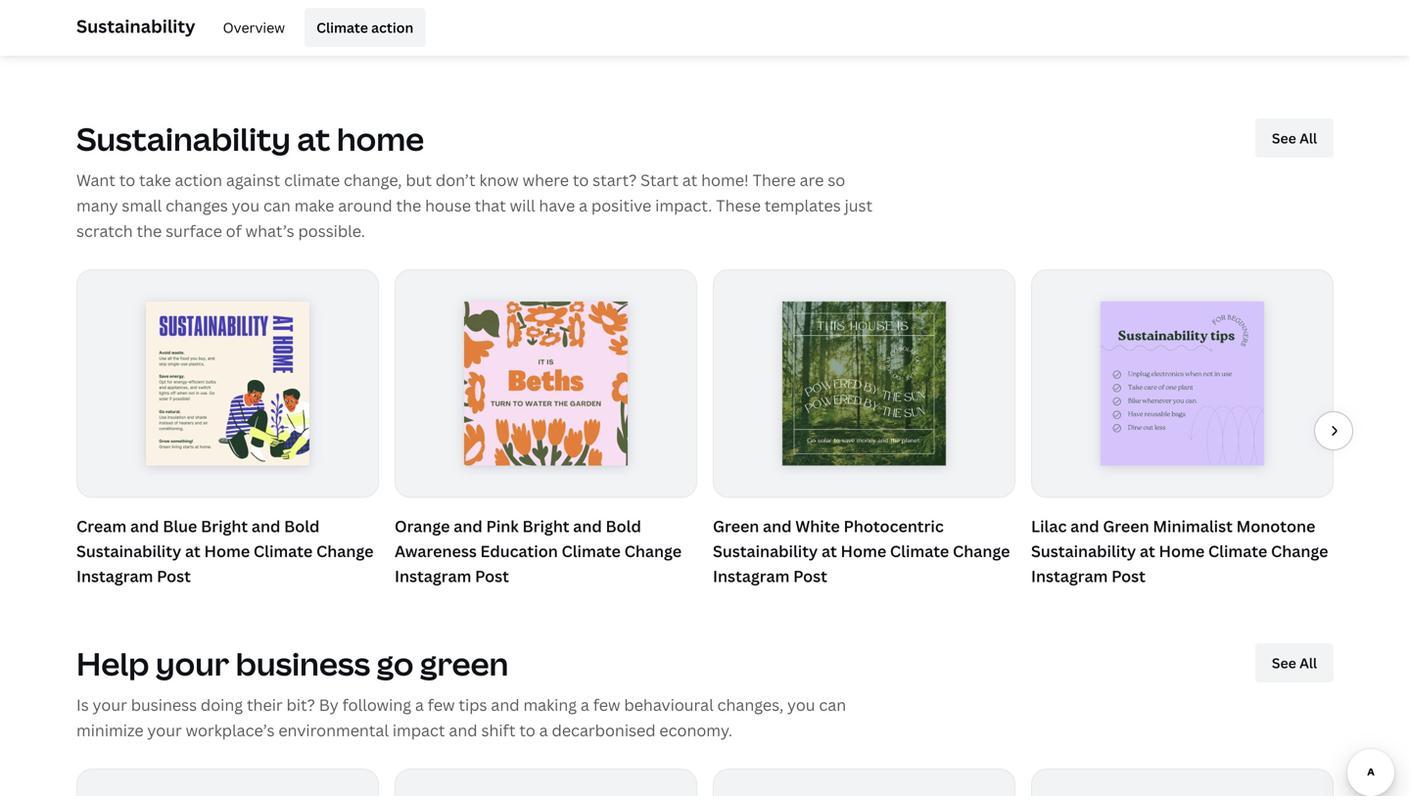 Task type: locate. For each thing, give the bounding box(es) containing it.
there
[[753, 170, 796, 191]]

1 green from the left
[[713, 516, 760, 537]]

1 vertical spatial see
[[1273, 654, 1297, 673]]

you
[[232, 195, 260, 216], [788, 695, 816, 716]]

0 vertical spatial you
[[232, 195, 260, 216]]

at inside lilac and green minimalist monotone sustainability at home climate change instagram post
[[1141, 541, 1156, 562]]

1 change from the left
[[316, 541, 374, 562]]

see all link for sustainability at home
[[1256, 119, 1335, 158]]

orange
[[395, 516, 450, 537]]

bright inside cream and blue bright and bold sustainability at home climate change instagram post
[[201, 516, 248, 537]]

1 horizontal spatial you
[[788, 695, 816, 716]]

1 horizontal spatial home
[[841, 541, 887, 562]]

surface
[[166, 221, 222, 242]]

your
[[156, 643, 229, 686], [93, 695, 127, 716], [147, 720, 182, 741]]

0 vertical spatial your
[[156, 643, 229, 686]]

many
[[76, 195, 118, 216]]

4 post from the left
[[1112, 566, 1146, 587]]

few
[[428, 695, 455, 716], [594, 695, 621, 716]]

0 horizontal spatial can
[[264, 195, 291, 216]]

3 post from the left
[[794, 566, 828, 587]]

your right minimize
[[147, 720, 182, 741]]

that
[[475, 195, 506, 216]]

few left tips
[[428, 695, 455, 716]]

bold for climate
[[284, 516, 320, 537]]

their
[[247, 695, 283, 716]]

cream and blue bright and bold sustainability at home climate change instagram post image
[[146, 302, 310, 466]]

and left white
[[763, 516, 792, 537]]

where
[[523, 170, 569, 191]]

instagram
[[76, 566, 153, 587], [395, 566, 472, 587], [713, 566, 790, 587], [1032, 566, 1109, 587]]

0 vertical spatial the
[[396, 195, 422, 216]]

overview
[[223, 18, 285, 37]]

1 vertical spatial can
[[820, 695, 847, 716]]

2 see all link from the top
[[1256, 644, 1335, 683]]

green
[[713, 516, 760, 537], [1104, 516, 1150, 537]]

2 see from the top
[[1273, 654, 1297, 673]]

1 see all from the top
[[1273, 129, 1318, 148]]

and right blue
[[252, 516, 281, 537]]

bright for home
[[201, 516, 248, 537]]

is
[[76, 695, 89, 716]]

tips
[[459, 695, 487, 716]]

2 bright from the left
[[523, 516, 570, 537]]

at up impact.
[[683, 170, 698, 191]]

are
[[800, 170, 824, 191]]

0 vertical spatial business
[[236, 643, 370, 686]]

2 post from the left
[[475, 566, 509, 587]]

home inside lilac and green minimalist monotone sustainability at home climate change instagram post
[[1160, 541, 1205, 562]]

1 post from the left
[[157, 566, 191, 587]]

instagram inside lilac and green minimalist monotone sustainability at home climate change instagram post
[[1032, 566, 1109, 587]]

2 all from the top
[[1300, 654, 1318, 673]]

climate action
[[317, 18, 414, 37]]

can up what's
[[264, 195, 291, 216]]

0 horizontal spatial bright
[[201, 516, 248, 537]]

1 see all link from the top
[[1256, 119, 1335, 158]]

lilac
[[1032, 516, 1067, 537]]

can right the changes,
[[820, 695, 847, 716]]

action inside menu bar
[[372, 18, 414, 37]]

blue
[[163, 516, 197, 537]]

changes,
[[718, 695, 784, 716]]

change
[[316, 541, 374, 562], [625, 541, 682, 562], [953, 541, 1011, 562], [1272, 541, 1329, 562]]

a
[[579, 195, 588, 216], [415, 695, 424, 716], [581, 695, 590, 716], [540, 720, 548, 741]]

0 horizontal spatial business
[[131, 695, 197, 716]]

changes
[[166, 195, 228, 216]]

climate inside orange and pink bright and bold awareness education climate change instagram post
[[562, 541, 621, 562]]

green left white
[[713, 516, 760, 537]]

the
[[396, 195, 422, 216], [137, 221, 162, 242]]

post
[[157, 566, 191, 587], [475, 566, 509, 587], [794, 566, 828, 587], [1112, 566, 1146, 587]]

1 vertical spatial you
[[788, 695, 816, 716]]

sustainability at home want to take action against climate change, but don't know where to start? start at home! there are so many small changes you can make around the house that will have a positive impact. these templates just scratch the surface of what's possible.
[[76, 118, 873, 242]]

2 bold from the left
[[606, 516, 642, 537]]

0 vertical spatial see all
[[1273, 129, 1318, 148]]

2 change from the left
[[625, 541, 682, 562]]

1 horizontal spatial green
[[1104, 516, 1150, 537]]

0 vertical spatial see all link
[[1256, 119, 1335, 158]]

at up climate
[[297, 118, 331, 160]]

2 green from the left
[[1104, 516, 1150, 537]]

bold
[[284, 516, 320, 537], [606, 516, 642, 537]]

lilac and green minimalist monotone sustainability at home climate change instagram post image
[[1101, 302, 1265, 466]]

post inside cream and blue bright and bold sustainability at home climate change instagram post
[[157, 566, 191, 587]]

a up decarbonised on the bottom left of the page
[[581, 695, 590, 716]]

the down small on the top left
[[137, 221, 162, 242]]

change inside green and white photocentric sustainability at home climate change instagram post
[[953, 541, 1011, 562]]

1 horizontal spatial bold
[[606, 516, 642, 537]]

climate inside green and white photocentric sustainability at home climate change instagram post
[[891, 541, 950, 562]]

you inside sustainability at home want to take action against climate change, but don't know where to start? start at home! there are so many small changes you can make around the house that will have a positive impact. these templates just scratch the surface of what's possible.
[[232, 195, 260, 216]]

your up doing
[[156, 643, 229, 686]]

take
[[139, 170, 171, 191]]

economy.
[[660, 720, 733, 741]]

1 see from the top
[[1273, 129, 1297, 148]]

3 instagram from the left
[[713, 566, 790, 587]]

see
[[1273, 129, 1297, 148], [1273, 654, 1297, 673]]

around
[[338, 195, 393, 216]]

1 bright from the left
[[201, 516, 248, 537]]

green left minimalist
[[1104, 516, 1150, 537]]

post inside orange and pink bright and bold awareness education climate change instagram post
[[475, 566, 509, 587]]

at down white
[[822, 541, 838, 562]]

see all
[[1273, 129, 1318, 148], [1273, 654, 1318, 673]]

0 vertical spatial action
[[372, 18, 414, 37]]

bright up education on the left bottom of the page
[[523, 516, 570, 537]]

bright right blue
[[201, 516, 248, 537]]

just
[[845, 195, 873, 216]]

1 horizontal spatial action
[[372, 18, 414, 37]]

lilac and green minimalist monotone sustainability at home climate change instagram post
[[1032, 516, 1329, 587]]

climate action link
[[305, 8, 426, 47]]

1 horizontal spatial can
[[820, 695, 847, 716]]

business left doing
[[131, 695, 197, 716]]

2 vertical spatial your
[[147, 720, 182, 741]]

decarbonised
[[552, 720, 656, 741]]

to inside help your business go green is your business doing their bit? by following a few tips and making a few behavioural changes, you can minimize your workplace's environmental impact and shift to a decarbonised economy.
[[520, 720, 536, 741]]

4 change from the left
[[1272, 541, 1329, 562]]

instagram inside cream and blue bright and bold sustainability at home climate change instagram post
[[76, 566, 153, 587]]

of
[[226, 221, 242, 242]]

at down blue
[[185, 541, 201, 562]]

2 instagram from the left
[[395, 566, 472, 587]]

have
[[539, 195, 575, 216]]

0 horizontal spatial to
[[119, 170, 135, 191]]

at down minimalist
[[1141, 541, 1156, 562]]

1 home from the left
[[204, 541, 250, 562]]

0 horizontal spatial the
[[137, 221, 162, 242]]

bold inside orange and pink bright and bold awareness education climate change instagram post
[[606, 516, 642, 537]]

education
[[481, 541, 558, 562]]

see for help your business go green
[[1273, 654, 1297, 673]]

0 vertical spatial all
[[1300, 129, 1318, 148]]

awareness
[[395, 541, 477, 562]]

make
[[295, 195, 334, 216]]

to left start?
[[573, 170, 589, 191]]

sustainability inside sustainability at home want to take action against climate change, but don't know where to start? start at home! there are so many small changes you can make around the house that will have a positive impact. these templates just scratch the surface of what's possible.
[[76, 118, 291, 160]]

see for sustainability at home
[[1273, 129, 1297, 148]]

and
[[130, 516, 159, 537], [252, 516, 281, 537], [454, 516, 483, 537], [573, 516, 602, 537], [763, 516, 792, 537], [1071, 516, 1100, 537], [491, 695, 520, 716], [449, 720, 478, 741]]

change,
[[344, 170, 402, 191]]

you down against
[[232, 195, 260, 216]]

climate
[[317, 18, 368, 37], [254, 541, 313, 562], [562, 541, 621, 562], [891, 541, 950, 562], [1209, 541, 1268, 562]]

making
[[524, 695, 577, 716]]

2 horizontal spatial home
[[1160, 541, 1205, 562]]

0 vertical spatial can
[[264, 195, 291, 216]]

1 horizontal spatial few
[[594, 695, 621, 716]]

climate
[[284, 170, 340, 191]]

change inside cream and blue bright and bold sustainability at home climate change instagram post
[[316, 541, 374, 562]]

environmental
[[279, 720, 389, 741]]

1 horizontal spatial bright
[[523, 516, 570, 537]]

3 change from the left
[[953, 541, 1011, 562]]

and left blue
[[130, 516, 159, 537]]

bold inside cream and blue bright and bold sustainability at home climate change instagram post
[[284, 516, 320, 537]]

0 horizontal spatial action
[[175, 170, 222, 191]]

you inside help your business go green is your business doing their bit? by following a few tips and making a few behavioural changes, you can minimize your workplace's environmental impact and shift to a decarbonised economy.
[[788, 695, 816, 716]]

1 vertical spatial see all
[[1273, 654, 1318, 673]]

0 horizontal spatial you
[[232, 195, 260, 216]]

1 vertical spatial action
[[175, 170, 222, 191]]

to left take at the top left
[[119, 170, 135, 191]]

all
[[1300, 129, 1318, 148], [1300, 654, 1318, 673]]

to
[[119, 170, 135, 191], [573, 170, 589, 191], [520, 720, 536, 741]]

4 instagram from the left
[[1032, 566, 1109, 587]]

see all link
[[1256, 119, 1335, 158], [1256, 644, 1335, 683]]

a inside sustainability at home want to take action against climate change, but don't know where to start? start at home! there are so many small changes you can make around the house that will have a positive impact. these templates just scratch the surface of what's possible.
[[579, 195, 588, 216]]

1 vertical spatial see all link
[[1256, 644, 1335, 683]]

1 bold from the left
[[284, 516, 320, 537]]

1 instagram from the left
[[76, 566, 153, 587]]

2 horizontal spatial to
[[573, 170, 589, 191]]

the down but
[[396, 195, 422, 216]]

your up minimize
[[93, 695, 127, 716]]

you right the changes,
[[788, 695, 816, 716]]

0 horizontal spatial home
[[204, 541, 250, 562]]

scratch
[[76, 221, 133, 242]]

white
[[796, 516, 840, 537]]

green and white photocentric sustainability at home climate change instagram post image
[[783, 302, 947, 466]]

0 vertical spatial see
[[1273, 129, 1297, 148]]

1 horizontal spatial business
[[236, 643, 370, 686]]

and right the 'pink'
[[573, 516, 602, 537]]

at inside green and white photocentric sustainability at home climate change instagram post
[[822, 541, 838, 562]]

1 horizontal spatial to
[[520, 720, 536, 741]]

can inside help your business go green is your business doing their bit? by following a few tips and making a few behavioural changes, you can minimize your workplace's environmental impact and shift to a decarbonised economy.
[[820, 695, 847, 716]]

bright
[[201, 516, 248, 537], [523, 516, 570, 537]]

post inside lilac and green minimalist monotone sustainability at home climate change instagram post
[[1112, 566, 1146, 587]]

climate inside cream and blue bright and bold sustainability at home climate change instagram post
[[254, 541, 313, 562]]

to right shift
[[520, 720, 536, 741]]

0 horizontal spatial few
[[428, 695, 455, 716]]

1 all from the top
[[1300, 129, 1318, 148]]

know
[[480, 170, 519, 191]]

possible.
[[298, 221, 365, 242]]

0 horizontal spatial bold
[[284, 516, 320, 537]]

business up bit?
[[236, 643, 370, 686]]

1 vertical spatial all
[[1300, 654, 1318, 673]]

few up decarbonised on the bottom left of the page
[[594, 695, 621, 716]]

bright for climate
[[523, 516, 570, 537]]

orange and pink bright and bold awareness education climate change instagram post link
[[395, 514, 698, 589]]

menu bar
[[203, 8, 426, 47]]

3 home from the left
[[1160, 541, 1205, 562]]

2 home from the left
[[841, 541, 887, 562]]

against
[[226, 170, 280, 191]]

business
[[236, 643, 370, 686], [131, 695, 197, 716]]

so
[[828, 170, 846, 191]]

templates
[[765, 195, 841, 216]]

and right lilac
[[1071, 516, 1100, 537]]

bright inside orange and pink bright and bold awareness education climate change instagram post
[[523, 516, 570, 537]]

action
[[372, 18, 414, 37], [175, 170, 222, 191]]

sustainability
[[76, 14, 196, 38], [76, 118, 291, 160], [76, 541, 182, 562], [713, 541, 818, 562], [1032, 541, 1137, 562]]

a right "have"
[[579, 195, 588, 216]]

2 see all from the top
[[1273, 654, 1318, 673]]

following
[[343, 695, 412, 716]]

doing
[[201, 695, 243, 716]]

0 horizontal spatial green
[[713, 516, 760, 537]]

can
[[264, 195, 291, 216], [820, 695, 847, 716]]

see all for sustainability at home
[[1273, 129, 1318, 148]]

and left the 'pink'
[[454, 516, 483, 537]]



Task type: vqa. For each thing, say whether or not it's contained in the screenshot.
Orange
yes



Task type: describe. For each thing, give the bounding box(es) containing it.
small
[[122, 195, 162, 216]]

what's
[[246, 221, 295, 242]]

photocentric
[[844, 516, 944, 537]]

1 few from the left
[[428, 695, 455, 716]]

sustainability inside lilac and green minimalist monotone sustainability at home climate change instagram post
[[1032, 541, 1137, 562]]

will
[[510, 195, 536, 216]]

1 horizontal spatial the
[[396, 195, 422, 216]]

home inside green and white photocentric sustainability at home climate change instagram post
[[841, 541, 887, 562]]

bit?
[[287, 695, 315, 716]]

overview link
[[211, 8, 297, 47]]

1 vertical spatial business
[[131, 695, 197, 716]]

minimize
[[76, 720, 144, 741]]

change inside lilac and green minimalist monotone sustainability at home climate change instagram post
[[1272, 541, 1329, 562]]

want
[[76, 170, 115, 191]]

cream and blue bright and bold sustainability at home climate change instagram post link
[[76, 514, 379, 589]]

cream and blue bright and bold sustainability at home climate change instagram post
[[76, 516, 374, 587]]

see all link for help your business go green
[[1256, 644, 1335, 683]]

pink
[[486, 516, 519, 537]]

home inside cream and blue bright and bold sustainability at home climate change instagram post
[[204, 541, 250, 562]]

by
[[319, 695, 339, 716]]

green
[[420, 643, 509, 686]]

2 few from the left
[[594, 695, 621, 716]]

go
[[377, 643, 414, 686]]

and inside green and white photocentric sustainability at home climate change instagram post
[[763, 516, 792, 537]]

climate inside lilac and green minimalist monotone sustainability at home climate change instagram post
[[1209, 541, 1268, 562]]

impact.
[[656, 195, 713, 216]]

monotone
[[1237, 516, 1316, 537]]

behavioural
[[625, 695, 714, 716]]

all for help your business go green
[[1300, 654, 1318, 673]]

positive
[[592, 195, 652, 216]]

and down tips
[[449, 720, 478, 741]]

and up shift
[[491, 695, 520, 716]]

home!
[[702, 170, 749, 191]]

cream
[[76, 516, 127, 537]]

help
[[76, 643, 149, 686]]

at inside cream and blue bright and bold sustainability at home climate change instagram post
[[185, 541, 201, 562]]

lilac and green minimalist monotone sustainability at home climate change instagram post link
[[1032, 514, 1335, 589]]

and inside lilac and green minimalist monotone sustainability at home climate change instagram post
[[1071, 516, 1100, 537]]

home
[[337, 118, 424, 160]]

workplace's
[[186, 720, 275, 741]]

menu bar containing overview
[[203, 8, 426, 47]]

shift
[[482, 720, 516, 741]]

can inside sustainability at home want to take action against climate change, but don't know where to start? start at home! there are so many small changes you can make around the house that will have a positive impact. these templates just scratch the surface of what's possible.
[[264, 195, 291, 216]]

minimalist
[[1154, 516, 1234, 537]]

a up impact
[[415, 695, 424, 716]]

impact
[[393, 720, 445, 741]]

a down making
[[540, 720, 548, 741]]

all for sustainability at home
[[1300, 129, 1318, 148]]

sustainability inside cream and blue bright and bold sustainability at home climate change instagram post
[[76, 541, 182, 562]]

green and white photocentric sustainability at home climate change instagram post link
[[713, 514, 1016, 589]]

action inside sustainability at home want to take action against climate change, but don't know where to start? start at home! there are so many small changes you can make around the house that will have a positive impact. these templates just scratch the surface of what's possible.
[[175, 170, 222, 191]]

1 vertical spatial your
[[93, 695, 127, 716]]

these
[[717, 195, 761, 216]]

orange and pink bright and bold awareness education climate change instagram post
[[395, 516, 682, 587]]

instagram inside orange and pink bright and bold awareness education climate change instagram post
[[395, 566, 472, 587]]

see all for help your business go green
[[1273, 654, 1318, 673]]

1 vertical spatial the
[[137, 221, 162, 242]]

but
[[406, 170, 432, 191]]

post inside green and white photocentric sustainability at home climate change instagram post
[[794, 566, 828, 587]]

bold for change
[[606, 516, 642, 537]]

house
[[425, 195, 471, 216]]

start?
[[593, 170, 637, 191]]

don't
[[436, 170, 476, 191]]

start
[[641, 170, 679, 191]]

climate inside menu bar
[[317, 18, 368, 37]]

help your business go green is your business doing their bit? by following a few tips and making a few behavioural changes, you can minimize your workplace's environmental impact and shift to a decarbonised economy.
[[76, 643, 847, 741]]

sustainability inside green and white photocentric sustainability at home climate change instagram post
[[713, 541, 818, 562]]

instagram inside green and white photocentric sustainability at home climate change instagram post
[[713, 566, 790, 587]]

change inside orange and pink bright and bold awareness education climate change instagram post
[[625, 541, 682, 562]]

green inside green and white photocentric sustainability at home climate change instagram post
[[713, 516, 760, 537]]

green and white photocentric sustainability at home climate change instagram post
[[713, 516, 1011, 587]]

green inside lilac and green minimalist monotone sustainability at home climate change instagram post
[[1104, 516, 1150, 537]]

orange and pink bright and bold awareness education climate change instagram post image
[[464, 302, 628, 466]]



